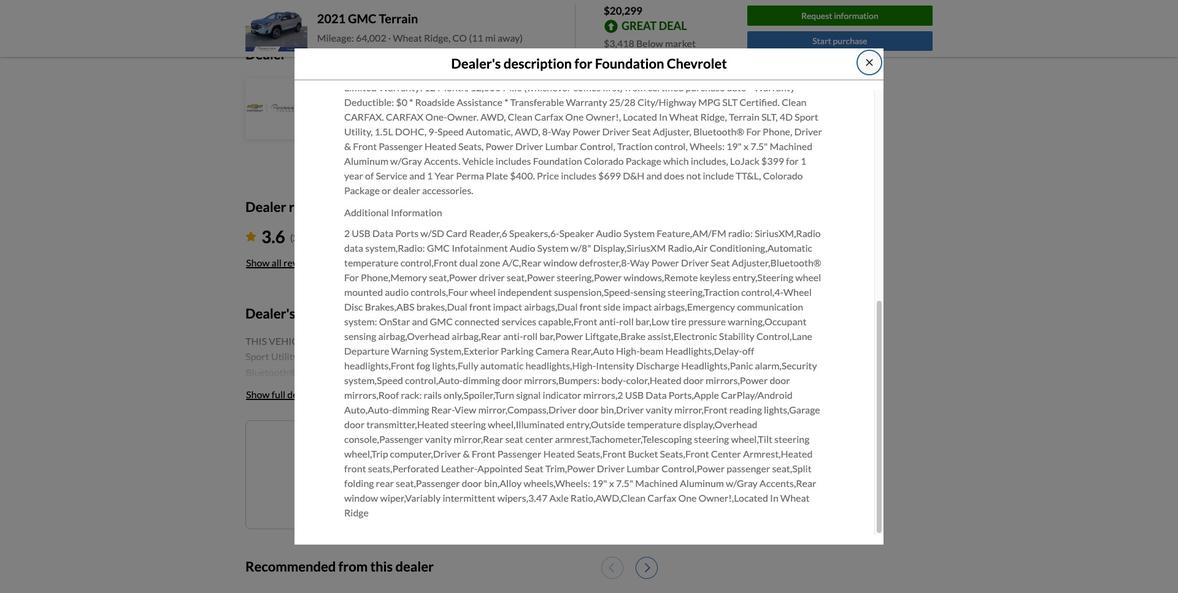 Task type: locate. For each thing, give the bounding box(es) containing it.
this left dealer
[[370, 559, 393, 575]]

1 horizontal spatial temperature
[[627, 419, 681, 431]]

me up the seats,perforated
[[401, 442, 414, 454]]

0 vertical spatial description
[[504, 55, 572, 72]]

0 vertical spatial ridge,
[[424, 32, 451, 44]]

0 horizontal spatial anti-
[[503, 331, 523, 342]]

carplay/android
[[721, 389, 793, 401]]

ridge, left 80033
[[501, 120, 528, 131]]

1 horizontal spatial seat,power
[[507, 272, 555, 283]]

dealer inside 'link'
[[317, 156, 346, 168]]

start purchase
[[812, 36, 867, 46]]

description down "away)" in the left top of the page
[[504, 55, 572, 72]]

1 horizontal spatial usb
[[625, 389, 644, 401]]

brakes,dual
[[416, 301, 467, 313]]

impact
[[493, 301, 522, 313], [623, 301, 652, 313]]

door down auto,auto-
[[344, 419, 365, 431]]

star image
[[245, 232, 256, 242]]

0 horizontal spatial chevrolet
[[382, 78, 437, 93]]

tire
[[671, 316, 686, 327]]

card
[[446, 227, 467, 239]]

this right like
[[498, 442, 514, 454]]

0 horizontal spatial seat
[[524, 463, 543, 475]]

1 seats,front from the left
[[577, 448, 626, 460]]

mileage:
[[317, 32, 354, 44]]

co inside 2021 gmc terrain mileage: 64,002 · wheat ridge, co (11 mi away)
[[452, 32, 467, 44]]

appointed
[[477, 463, 523, 475]]

1 horizontal spatial seats,front
[[660, 448, 709, 460]]

gmc down w/sd
[[427, 242, 450, 254]]

wheat down "accents,rear"
[[780, 492, 810, 504]]

audio up 'a/c,rear'
[[510, 242, 535, 254]]

intensity
[[596, 360, 634, 372]]

dealer up 3.6
[[245, 199, 286, 215]]

roll down services
[[523, 331, 538, 342]]

show full description
[[246, 389, 336, 400]]

listings
[[447, 442, 478, 454]]

show for dealer's
[[246, 389, 270, 400]]

and left do on the left
[[431, 0, 443, 5]]

door down alarm,security
[[770, 375, 790, 386]]

rack:
[[401, 389, 422, 401]]

1 horizontal spatial sensing
[[634, 286, 666, 298]]

display,overhead
[[683, 419, 757, 431]]

temperature down data on the top
[[344, 257, 399, 269]]

1 horizontal spatial dealer's
[[451, 55, 501, 72]]

from down ridge
[[338, 559, 368, 575]]

headlights,panic
[[681, 360, 753, 372]]

roll up liftgate,brake
[[619, 316, 634, 327]]

and
[[431, 0, 443, 5], [412, 316, 428, 327]]

steering
[[451, 419, 486, 431], [694, 434, 729, 445], [774, 434, 810, 445]]

driver up "x"
[[597, 463, 625, 475]]

2 show from the top
[[246, 389, 270, 400]]

description for dealer's description for foundation chevrolet
[[504, 55, 572, 72]]

0 horizontal spatial system
[[537, 242, 569, 254]]

new
[[427, 442, 446, 454]]

wheel down driver
[[470, 286, 496, 298]]

view down only,spoiler,turn
[[454, 404, 476, 416]]

1 horizontal spatial driver
[[681, 257, 709, 269]]

description down the mounted
[[298, 306, 366, 322]]

1 horizontal spatial chevrolet
[[667, 55, 727, 72]]

or
[[552, 0, 559, 5]]

great
[[622, 19, 657, 32]]

0 vertical spatial gmc
[[348, 11, 376, 26]]

show for dealer
[[246, 257, 270, 269]]

liftgate,brake
[[585, 331, 646, 342]]

vanity down the "color,heated"
[[646, 404, 672, 416]]

phone,memory
[[361, 272, 427, 283]]

front down suspension,speed-
[[580, 301, 601, 313]]

windows,remote
[[624, 272, 698, 283]]

recommended
[[245, 559, 336, 575]]

show left all
[[246, 257, 270, 269]]

speakers,6-
[[509, 227, 559, 239]]

gmc
[[348, 11, 376, 26], [427, 242, 450, 254], [430, 316, 453, 327]]

show all reviews
[[246, 257, 317, 269]]

console,passenger
[[344, 434, 423, 445]]

impact up 'bar,low'
[[623, 301, 652, 313]]

1 show from the top
[[246, 257, 270, 269]]

1 horizontal spatial and
[[431, 0, 443, 5]]

0 horizontal spatial co
[[452, 32, 467, 44]]

close modal dealer's description for foundation chevrolet image
[[865, 58, 874, 68]]

2 seats,front from the left
[[660, 448, 709, 460]]

seat up keyless
[[711, 257, 730, 269]]

1 vertical spatial vanity
[[425, 434, 452, 445]]

co left (11
[[452, 32, 467, 44]]

wheel
[[783, 286, 812, 298]]

wheat right ,
[[470, 120, 499, 131]]

seat,power up independent
[[507, 272, 555, 283]]

zone
[[480, 257, 500, 269]]

system,speed
[[344, 375, 403, 386]]

0 vertical spatial foundation
[[595, 55, 664, 72]]

description for dealer's description
[[298, 306, 366, 322]]

0 vertical spatial window
[[543, 257, 577, 269]]

1 vertical spatial seat
[[524, 463, 543, 475]]

system up display,siriusxm
[[623, 227, 655, 239]]

foundation up the (720) 743-3707 on the left top of the page
[[317, 78, 379, 93]]

(25
[[290, 232, 304, 244]]

seats,front down armrest,tachometer,telescoping
[[577, 448, 626, 460]]

all
[[272, 257, 282, 269]]

1 vertical spatial temperature
[[627, 419, 681, 431]]

0 vertical spatial and
[[431, 0, 443, 5]]

0 horizontal spatial usb
[[352, 227, 371, 239]]

frontage
[[391, 120, 430, 131]]

display,siriusxm
[[593, 242, 666, 254]]

0 vertical spatial of
[[595, 0, 601, 5]]

dealer down view inventory
[[317, 156, 346, 168]]

me down leather-
[[458, 477, 471, 488]]

1 vertical spatial description
[[298, 306, 366, 322]]

2 horizontal spatial wheat
[[780, 492, 810, 504]]

1 vertical spatial show
[[246, 389, 270, 400]]

view inside '2 usb data ports w/sd card reader,6 speakers,6-speaker audio system feature,am/fm radio: siriusxm,radio data system,radio: gmc infotainment audio system w/8" display,siriusxm radio,air conditioning,automatic temperature control,front dual zone a/c,rear window defroster,8-way power driver seat adjuster,bluetooth® for phone,memory seat,power driver seat,power steering,power windows,remote keyless entry,steering wheel mounted audio controls,four wheel independent suspension,speed-sensing steering,traction control,4-wheel disc brakes,abs brakes,dual front impact airbags,dual front side impact airbags,emergency communication system: onstar and gmc connected services capable,front anti-roll bar,low tire pressure warning,occupant sensing airbag,overhead airbag,rear anti-roll bar,power liftgate,brake assist,electronic stability control,lane departure warning system,exterior parking camera rear,auto high-beam headlights,delay-off headlights,front fog lights,fully automatic headlights,high-intensity discharge headlights,panic alarm,security system,speed control,auto-dimming door mirrors,bumpers: body-color,heated door mirrors,power door mirrors,roof rack: rails only,spoiler,turn signal indicator mirrors,2 usb data ports,apple carplay/android auto,auto-dimming rear-view mirror,compass,driver door bin,driver vanity mirror,front reading lights,garage door transmitter,heated steering wheel,illuminated entry,outside temperature display,overhead console,passenger vanity mirror,rear seat center armrest,tachometer,telescoping steering wheel,tilt steering wheel,trip computer,driver & front passenger heated seats,front bucket seats,front center armrest,heated front seats,perforated leather-appointed seat trim,power driver lumbar control,power passenger seat,split folding rear seat,passenger door bin,alloy wheels,wheels: 19" x 7.5" machined aluminum w/gray accents,rear window wiper,variably intermittent wipers,3.47 axle ratio,awd,clean carfax one owner!,located in wheat ridge'
[[454, 404, 476, 416]]

departure
[[344, 345, 389, 357]]

ridge, down *estimated payments are for informational purposes only, and do not represent a financing offer or guarantee of credit from the seller.
[[424, 32, 451, 44]]

usb up the bin,driver
[[625, 389, 644, 401]]

0 horizontal spatial foundation
[[317, 78, 379, 93]]

usb right the '2' in the left of the page
[[352, 227, 371, 239]]

chevrolet down market on the right top
[[667, 55, 727, 72]]

1 vertical spatial and
[[412, 316, 428, 327]]

airbags,dual
[[524, 301, 578, 313]]

start purchase button
[[747, 31, 933, 51]]

2 usb data ports w/sd card reader,6 speakers,6-speaker audio system feature,am/fm radio: siriusxm,radio data system,radio: gmc infotainment audio system w/8" display,siriusxm radio,air conditioning,automatic temperature control,front dual zone a/c,rear window defroster,8-way power driver seat adjuster,bluetooth® for phone,memory seat,power driver seat,power steering,power windows,remote keyless entry,steering wheel mounted audio controls,four wheel independent suspension,speed-sensing steering,traction control,4-wheel disc brakes,abs brakes,dual front impact airbags,dual front side impact airbags,emergency communication system: onstar and gmc connected services capable,front anti-roll bar,low tire pressure warning,occupant sensing airbag,overhead airbag,rear anti-roll bar,power liftgate,brake assist,electronic stability control,lane departure warning system,exterior parking camera rear,auto high-beam headlights,delay-off headlights,front fog lights,fully automatic headlights,high-intensity discharge headlights,panic alarm,security system,speed control,auto-dimming door mirrors,bumpers: body-color,heated door mirrors,power door mirrors,roof rack: rails only,spoiler,turn signal indicator mirrors,2 usb data ports,apple carplay/android auto,auto-dimming rear-view mirror,compass,driver door bin,driver vanity mirror,front reading lights,garage door transmitter,heated steering wheel,illuminated entry,outside temperature display,overhead console,passenger vanity mirror,rear seat center armrest,tachometer,telescoping steering wheel,tilt steering wheel,trip computer,driver & front passenger heated seats,front bucket seats,front center armrest,heated front seats,perforated leather-appointed seat trim,power driver lumbar control,power passenger seat,split folding rear seat,passenger door bin,alloy wheels,wheels: 19" x 7.5" machined aluminum w/gray accents,rear window wiper,variably intermittent wipers,3.47 axle ratio,awd,clean carfax one owner!,located in wheat ridge
[[344, 227, 821, 519]]

audio up display,siriusxm
[[596, 227, 621, 239]]

chevrolet
[[667, 55, 727, 72], [382, 78, 437, 93]]

of left new
[[416, 442, 425, 454]]

0 horizontal spatial and
[[412, 316, 428, 327]]

window down folding
[[344, 492, 378, 504]]

seat down 'passenger'
[[524, 463, 543, 475]]

independent
[[498, 286, 552, 298]]

0 vertical spatial me
[[401, 442, 414, 454]]

anti- down side
[[599, 316, 619, 327]]

connected
[[455, 316, 500, 327]]

dealer's description for foundation chevrolet dialog
[[295, 0, 884, 545]]

0 vertical spatial wheat
[[393, 32, 422, 44]]

description inside dialog
[[504, 55, 572, 72]]

wheat right the '·'
[[393, 32, 422, 44]]

wheel up the wheel
[[795, 272, 821, 283]]

0 horizontal spatial driver
[[597, 463, 625, 475]]

steering down display,overhead at bottom right
[[694, 434, 729, 445]]

dimming down rack: in the bottom left of the page
[[392, 404, 429, 416]]

1 horizontal spatial impact
[[623, 301, 652, 313]]

full
[[272, 389, 285, 400]]

payments
[[282, 0, 314, 5]]

0 horizontal spatial sensing
[[344, 331, 376, 342]]

view down 11101
[[317, 138, 338, 150]]

view inventory link
[[317, 138, 382, 150]]

body-
[[601, 375, 626, 386]]

dimming up only,spoiler,turn
[[463, 375, 500, 386]]

controls,four
[[411, 286, 468, 298]]

parking
[[501, 345, 534, 357]]

2021 gmc terrain image
[[245, 5, 307, 52]]

door up ports,apple
[[683, 375, 704, 386]]

dealer's for dealer's description for foundation chevrolet
[[451, 55, 501, 72]]

anti- up parking at the left bottom of page
[[503, 331, 523, 342]]

1 horizontal spatial front
[[469, 301, 491, 313]]

from left the at top
[[623, 0, 639, 5]]

entry,steering
[[733, 272, 793, 283]]

data down the "color,heated"
[[646, 389, 667, 401]]

2 impact from the left
[[623, 301, 652, 313]]

driver down radio,air
[[681, 257, 709, 269]]

1 horizontal spatial for
[[574, 55, 592, 72]]

0 vertical spatial this
[[498, 442, 514, 454]]

seats,perforated
[[368, 463, 439, 475]]

steering,traction
[[668, 286, 739, 298]]

mounted
[[344, 286, 383, 298]]

below
[[636, 37, 663, 49]]

ports,apple
[[669, 389, 719, 401]]

one
[[516, 442, 533, 454]]

3.6
[[261, 227, 285, 247]]

0 vertical spatial wheel
[[795, 272, 821, 283]]

passenger
[[727, 463, 770, 475]]

11101
[[317, 120, 345, 131]]

gmc down brakes,dual
[[430, 316, 453, 327]]

0 horizontal spatial audio
[[510, 242, 535, 254]]

1 horizontal spatial anti-
[[599, 316, 619, 327]]

request information button
[[747, 6, 933, 26]]

seat
[[505, 434, 523, 445]]

dealer's down all
[[245, 306, 295, 322]]

(11
[[469, 32, 483, 44]]

impact up services
[[493, 301, 522, 313]]

0 vertical spatial usb
[[352, 227, 371, 239]]

bin,alloy
[[484, 478, 522, 489]]

seats,front
[[577, 448, 626, 460], [660, 448, 709, 460]]

reviews up 3.6 (25 reviews)
[[289, 199, 336, 215]]

1 horizontal spatial audio
[[596, 227, 621, 239]]

system down speakers,6-
[[537, 242, 569, 254]]

dealer's for dealer's description
[[245, 306, 295, 322]]

11101 west i-70 frontage road n. , wheat ridge, co 80033
[[317, 120, 574, 131]]

additional
[[344, 207, 389, 218]]

front
[[469, 301, 491, 313], [580, 301, 601, 313], [344, 463, 366, 475]]

1 impact from the left
[[493, 301, 522, 313]]

rear,auto
[[571, 345, 614, 357]]

0 horizontal spatial roll
[[523, 331, 538, 342]]

steering up mirror,rear
[[451, 419, 486, 431]]

1 vertical spatial roll
[[523, 331, 538, 342]]

1 horizontal spatial co
[[530, 120, 544, 131]]

0 vertical spatial dimming
[[463, 375, 500, 386]]

keyless
[[700, 272, 731, 283]]

mirror,rear
[[454, 434, 503, 445]]

of
[[595, 0, 601, 5], [416, 442, 425, 454]]

1 vertical spatial me
[[458, 477, 471, 488]]

2 vertical spatial dealer
[[245, 199, 286, 215]]

roll
[[619, 316, 634, 327], [523, 331, 538, 342]]

0 horizontal spatial view
[[317, 138, 338, 150]]

reviews right all
[[283, 257, 317, 269]]

speaker
[[559, 227, 594, 239]]

temperature up bucket
[[627, 419, 681, 431]]

ridge, inside 2021 gmc terrain mileage: 64,002 · wheat ridge, co (11 mi away)
[[424, 32, 451, 44]]

0 horizontal spatial seat,power
[[429, 272, 477, 283]]

2 vertical spatial description
[[287, 389, 336, 400]]

me inside 'button'
[[458, 477, 471, 488]]

of inside *estimated payments are for informational purposes only, and do not represent a financing offer or guarantee of credit from the seller.
[[595, 0, 601, 5]]

front up 'connected'
[[469, 301, 491, 313]]

1 horizontal spatial window
[[543, 257, 577, 269]]

driver
[[479, 272, 505, 283]]

0 vertical spatial show
[[246, 257, 270, 269]]

sensing down system:
[[344, 331, 376, 342]]

and up airbag,overhead
[[412, 316, 428, 327]]

1 horizontal spatial this
[[498, 442, 514, 454]]

0 horizontal spatial me
[[401, 442, 414, 454]]

1 horizontal spatial seat
[[711, 257, 730, 269]]

1 vertical spatial ridge,
[[501, 120, 528, 131]]

window down w/8"
[[543, 257, 577, 269]]

data up system,radio:
[[372, 227, 393, 239]]

trim,power
[[545, 463, 595, 475]]

show left full
[[246, 389, 270, 400]]

sensing down windows,remote
[[634, 286, 666, 298]]

1 vertical spatial reviews
[[283, 257, 317, 269]]

like
[[480, 442, 496, 454]]

show
[[246, 257, 270, 269], [246, 389, 270, 400]]

seats,front up control,power
[[660, 448, 709, 460]]

information
[[834, 10, 878, 21]]

vanity up computer,driver
[[425, 434, 452, 445]]

description right full
[[287, 389, 336, 400]]

0 vertical spatial co
[[452, 32, 467, 44]]

0 horizontal spatial ridge,
[[424, 32, 451, 44]]

1 vertical spatial dealer
[[317, 156, 346, 168]]

wiper,variably
[[380, 492, 441, 504]]

show inside button
[[246, 389, 270, 400]]

description inside button
[[287, 389, 336, 400]]

audio
[[385, 286, 409, 298]]

0 vertical spatial driver
[[681, 257, 709, 269]]

ridge
[[344, 507, 369, 519]]

door up intermittent
[[462, 478, 482, 489]]

folding
[[344, 478, 374, 489]]

beam
[[640, 345, 663, 357]]

high-
[[616, 345, 640, 357]]

chevrolet inside dialog
[[667, 55, 727, 72]]

gmc down informational at the top left of page
[[348, 11, 376, 26]]

for inside *estimated payments are for informational purposes only, and do not represent a financing offer or guarantee of credit from the seller.
[[327, 0, 337, 5]]

seat,passenger
[[396, 478, 460, 489]]

airbag,rear
[[452, 331, 501, 342]]

1 horizontal spatial system
[[623, 227, 655, 239]]

foundation inside dialog
[[595, 55, 664, 72]]

wheat inside '2 usb data ports w/sd card reader,6 speakers,6-speaker audio system feature,am/fm radio: siriusxm,radio data system,radio: gmc infotainment audio system w/8" display,siriusxm radio,air conditioning,automatic temperature control,front dual zone a/c,rear window defroster,8-way power driver seat adjuster,bluetooth® for phone,memory seat,power driver seat,power steering,power windows,remote keyless entry,steering wheel mounted audio controls,four wheel independent suspension,speed-sensing steering,traction control,4-wheel disc brakes,abs brakes,dual front impact airbags,dual front side impact airbags,emergency communication system: onstar and gmc connected services capable,front anti-roll bar,low tire pressure warning,occupant sensing airbag,overhead airbag,rear anti-roll bar,power liftgate,brake assist,electronic stability control,lane departure warning system,exterior parking camera rear,auto high-beam headlights,delay-off headlights,front fog lights,fully automatic headlights,high-intensity discharge headlights,panic alarm,security system,speed control,auto-dimming door mirrors,bumpers: body-color,heated door mirrors,power door mirrors,roof rack: rails only,spoiler,turn signal indicator mirrors,2 usb data ports,apple carplay/android auto,auto-dimming rear-view mirror,compass,driver door bin,driver vanity mirror,front reading lights,garage door transmitter,heated steering wheel,illuminated entry,outside temperature display,overhead console,passenger vanity mirror,rear seat center armrest,tachometer,telescoping steering wheel,tilt steering wheel,trip computer,driver & front passenger heated seats,front bucket seats,front center armrest,heated front seats,perforated leather-appointed seat trim,power driver lumbar control,power passenger seat,split folding rear seat,passenger door bin,alloy wheels,wheels: 19" x 7.5" machined aluminum w/gray accents,rear window wiper,variably intermittent wipers,3.47 axle ratio,awd,clean carfax one owner!,located in wheat ridge'
[[780, 492, 810, 504]]

0 vertical spatial view
[[317, 138, 338, 150]]

warning,occupant
[[728, 316, 806, 327]]

steering up armrest,heated
[[774, 434, 810, 445]]

2 seat,power from the left
[[507, 272, 555, 283]]

1 vertical spatial sensing
[[344, 331, 376, 342]]

0 horizontal spatial temperature
[[344, 257, 399, 269]]

0 horizontal spatial impact
[[493, 301, 522, 313]]

show inside button
[[246, 257, 270, 269]]

(720) 743-3707
[[317, 101, 385, 113]]

chevrolet up frontage
[[382, 78, 437, 93]]

1 vertical spatial for
[[574, 55, 592, 72]]

defroster,8-
[[579, 257, 630, 269]]

foundation down $3,418
[[595, 55, 664, 72]]

alarm,security
[[755, 360, 817, 372]]

0 horizontal spatial for
[[327, 0, 337, 5]]

scroll right image
[[645, 563, 650, 574]]

0 horizontal spatial seats,front
[[577, 448, 626, 460]]

and inside '2 usb data ports w/sd card reader,6 speakers,6-speaker audio system feature,am/fm radio: siriusxm,radio data system,radio: gmc infotainment audio system w/8" display,siriusxm radio,air conditioning,automatic temperature control,front dual zone a/c,rear window defroster,8-way power driver seat adjuster,bluetooth® for phone,memory seat,power driver seat,power steering,power windows,remote keyless entry,steering wheel mounted audio controls,four wheel independent suspension,speed-sensing steering,traction control,4-wheel disc brakes,abs brakes,dual front impact airbags,dual front side impact airbags,emergency communication system: onstar and gmc connected services capable,front anti-roll bar,low tire pressure warning,occupant sensing airbag,overhead airbag,rear anti-roll bar,power liftgate,brake assist,electronic stability control,lane departure warning system,exterior parking camera rear,auto high-beam headlights,delay-off headlights,front fog lights,fully automatic headlights,high-intensity discharge headlights,panic alarm,security system,speed control,auto-dimming door mirrors,bumpers: body-color,heated door mirrors,power door mirrors,roof rack: rails only,spoiler,turn signal indicator mirrors,2 usb data ports,apple carplay/android auto,auto-dimming rear-view mirror,compass,driver door bin,driver vanity mirror,front reading lights,garage door transmitter,heated steering wheel,illuminated entry,outside temperature display,overhead console,passenger vanity mirror,rear seat center armrest,tachometer,telescoping steering wheel,tilt steering wheel,trip computer,driver & front passenger heated seats,front bucket seats,front center armrest,heated front seats,perforated leather-appointed seat trim,power driver lumbar control,power passenger seat,split folding rear seat,passenger door bin,alloy wheels,wheels: 19" x 7.5" machined aluminum w/gray accents,rear window wiper,variably intermittent wipers,3.47 axle ratio,awd,clean carfax one owner!,located in wheat ridge'
[[412, 316, 428, 327]]

·
[[388, 32, 391, 44]]

dealer's inside dialog
[[451, 55, 501, 72]]

dealer's down (11
[[451, 55, 501, 72]]

1 horizontal spatial data
[[646, 389, 667, 401]]

1 horizontal spatial wheat
[[470, 120, 499, 131]]

1 seat,power from the left
[[429, 272, 477, 283]]

of left credit
[[595, 0, 601, 5]]

1 vertical spatial view
[[454, 404, 476, 416]]

control,auto-
[[405, 375, 463, 386]]

co left 80033
[[530, 120, 544, 131]]

1 horizontal spatial view
[[454, 404, 476, 416]]

1 horizontal spatial of
[[595, 0, 601, 5]]

seat,power up controls,four
[[429, 272, 477, 283]]

1 vertical spatial system
[[537, 242, 569, 254]]

0 vertical spatial from
[[623, 0, 639, 5]]

front up folding
[[344, 463, 366, 475]]

dealer down seller.
[[245, 46, 286, 63]]



Task type: vqa. For each thing, say whether or not it's contained in the screenshot.
left helped
no



Task type: describe. For each thing, give the bounding box(es) containing it.
camera
[[535, 345, 569, 357]]

bin,driver
[[601, 404, 644, 416]]

heated
[[543, 448, 575, 460]]

0 vertical spatial vanity
[[646, 404, 672, 416]]

0 horizontal spatial window
[[344, 492, 378, 504]]

market
[[665, 37, 696, 49]]

transmitter,heated
[[366, 419, 449, 431]]

machined
[[635, 478, 678, 489]]

in
[[770, 492, 778, 504]]

armrest,heated
[[743, 448, 813, 460]]

&
[[463, 448, 470, 460]]

1 vertical spatial driver
[[597, 463, 625, 475]]

headlights,front
[[344, 360, 415, 372]]

mirrors,2
[[583, 389, 623, 401]]

way
[[630, 257, 649, 269]]

and inside *estimated payments are for informational purposes only, and do not represent a financing offer or guarantee of credit from the seller.
[[431, 0, 443, 5]]

wheel,tilt
[[731, 434, 772, 445]]

,
[[466, 120, 468, 131]]

great deal
[[622, 19, 687, 32]]

$3,418 below market
[[604, 37, 696, 49]]

auto,auto-
[[344, 404, 392, 416]]

guarantee
[[561, 0, 593, 5]]

wheat inside 2021 gmc terrain mileage: 64,002 · wheat ridge, co (11 mi away)
[[393, 32, 422, 44]]

2021
[[317, 11, 346, 26]]

dealer
[[395, 559, 434, 575]]

2 horizontal spatial front
[[580, 301, 601, 313]]

$20,299
[[604, 4, 642, 17]]

1 vertical spatial chevrolet
[[382, 78, 437, 93]]

0 horizontal spatial steering
[[451, 419, 486, 431]]

w/sd
[[420, 227, 444, 239]]

1 vertical spatial co
[[530, 120, 544, 131]]

(720)
[[317, 101, 340, 113]]

away)
[[498, 32, 523, 44]]

reviews inside button
[[283, 257, 317, 269]]

system,radio:
[[365, 242, 425, 254]]

1 vertical spatial wheat
[[470, 120, 499, 131]]

mirror,compass,driver
[[478, 404, 576, 416]]

0 horizontal spatial wheel
[[470, 286, 496, 298]]

lights,fully
[[432, 360, 478, 372]]

a
[[499, 0, 503, 5]]

0 vertical spatial data
[[372, 227, 393, 239]]

door down the 'automatic'
[[502, 375, 522, 386]]

0 vertical spatial seat
[[711, 257, 730, 269]]

70
[[378, 120, 390, 131]]

0 vertical spatial reviews
[[289, 199, 336, 215]]

a/c,rear
[[502, 257, 541, 269]]

1 vertical spatial dimming
[[392, 404, 429, 416]]

743-
[[341, 101, 362, 113]]

1 vertical spatial anti-
[[503, 331, 523, 342]]

system:
[[344, 316, 377, 327]]

dealer for dealer reviews
[[245, 199, 286, 215]]

bar,power
[[539, 331, 583, 342]]

signal
[[516, 389, 541, 401]]

control,4-
[[741, 286, 783, 298]]

radio:
[[728, 227, 753, 239]]

stability
[[719, 331, 755, 342]]

1 horizontal spatial roll
[[619, 316, 634, 327]]

the
[[640, 0, 651, 5]]

services
[[502, 316, 536, 327]]

for inside dialog
[[574, 55, 592, 72]]

are
[[315, 0, 326, 5]]

1 vertical spatial audio
[[510, 242, 535, 254]]

scroll left image
[[609, 563, 614, 574]]

passenger
[[497, 448, 541, 460]]

offer
[[535, 0, 551, 5]]

reader,6
[[469, 227, 507, 239]]

mirrors,roof
[[344, 389, 399, 401]]

0 horizontal spatial front
[[344, 463, 366, 475]]

system,exterior
[[430, 345, 499, 357]]

armrest,tachometer,telescoping
[[555, 434, 692, 445]]

siriusxm,radio
[[755, 227, 821, 239]]

1 vertical spatial usb
[[625, 389, 644, 401]]

me for email
[[458, 477, 471, 488]]

wipers,3.47
[[497, 492, 547, 504]]

1 horizontal spatial ridge,
[[501, 120, 528, 131]]

n.
[[456, 120, 466, 131]]

power
[[651, 257, 679, 269]]

1 horizontal spatial steering
[[694, 434, 729, 445]]

dealer website
[[317, 156, 381, 168]]

represent
[[466, 0, 498, 5]]

mi
[[485, 32, 496, 44]]

0 vertical spatial sensing
[[634, 286, 666, 298]]

0 vertical spatial temperature
[[344, 257, 399, 269]]

foundation chevrolet image
[[247, 79, 306, 138]]

*estimated
[[245, 0, 281, 5]]

dealer reviews
[[245, 199, 336, 215]]

view inventory
[[317, 138, 382, 150]]

from inside *estimated payments are for informational purposes only, and do not represent a financing offer or guarantee of credit from the seller.
[[623, 0, 639, 5]]

0 horizontal spatial this
[[370, 559, 393, 575]]

mirrors,bumpers:
[[524, 375, 599, 386]]

me for notify
[[401, 442, 414, 454]]

assist,electronic
[[647, 331, 717, 342]]

2 horizontal spatial steering
[[774, 434, 810, 445]]

1 vertical spatial gmc
[[427, 242, 450, 254]]

email
[[432, 477, 456, 488]]

dealer for dealer
[[245, 46, 286, 63]]

control,power
[[661, 463, 725, 475]]

communication
[[737, 301, 803, 313]]

axle
[[549, 492, 569, 504]]

aluminum
[[680, 478, 724, 489]]

door up entry,outside
[[578, 404, 599, 416]]

0 horizontal spatial from
[[338, 559, 368, 575]]

reviews)
[[306, 232, 343, 244]]

80033
[[546, 120, 574, 131]]

credit
[[603, 0, 622, 5]]

warning
[[391, 345, 428, 357]]

airbags,emergency
[[654, 301, 735, 313]]

1 vertical spatial data
[[646, 389, 667, 401]]

rear
[[376, 478, 394, 489]]

headlights,delay-
[[665, 345, 742, 357]]

start
[[812, 36, 831, 46]]

2
[[344, 227, 350, 239]]

notify me of new listings like this one
[[371, 442, 533, 454]]

2 vertical spatial gmc
[[430, 316, 453, 327]]

1 vertical spatial foundation
[[317, 78, 379, 93]]

0 vertical spatial system
[[623, 227, 655, 239]]

*estimated payments are for informational purposes only, and do not represent a financing offer or guarantee of credit from the seller.
[[245, 0, 651, 16]]

bucket
[[628, 448, 658, 460]]

dealer for dealer website
[[317, 156, 346, 168]]

0 horizontal spatial of
[[416, 442, 425, 454]]

ports
[[395, 227, 419, 239]]

for
[[344, 272, 359, 283]]

gmc inside 2021 gmc terrain mileage: 64,002 · wheat ridge, co (11 mi away)
[[348, 11, 376, 26]]

w/8"
[[570, 242, 591, 254]]

entry,outside
[[566, 419, 625, 431]]

dealer website link
[[317, 155, 658, 170]]

control,front
[[400, 257, 457, 269]]

0 vertical spatial audio
[[596, 227, 621, 239]]



